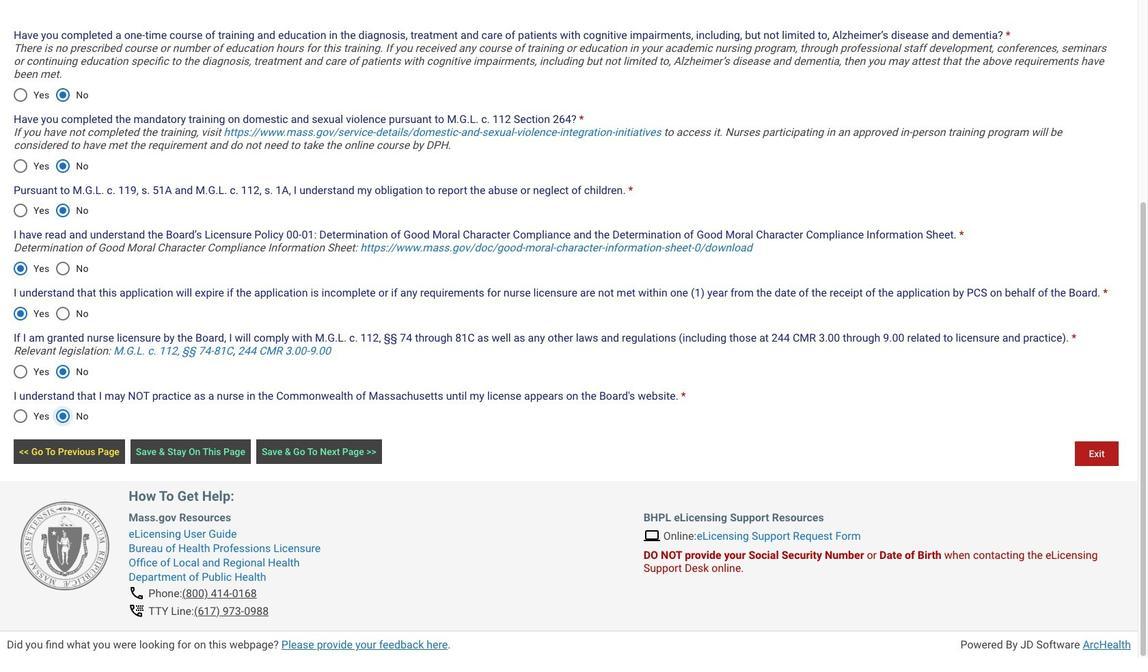Task type: vqa. For each thing, say whether or not it's contained in the screenshot.
seventh option group from the bottom
yes



Task type: describe. For each thing, give the bounding box(es) containing it.
6 option group from the top
[[6, 355, 96, 388]]

massachusetts state seal image
[[21, 502, 109, 591]]

4 option group from the top
[[6, 252, 96, 285]]

3 option group from the top
[[6, 194, 96, 227]]

2 option group from the top
[[6, 149, 96, 182]]



Task type: locate. For each thing, give the bounding box(es) containing it.
7 option group from the top
[[6, 400, 96, 433]]

1 option group from the top
[[6, 78, 96, 111]]

option group
[[6, 78, 96, 111], [6, 149, 96, 182], [6, 194, 96, 227], [6, 252, 96, 285], [6, 297, 96, 330], [6, 355, 96, 388], [6, 400, 96, 433]]

5 option group from the top
[[6, 297, 96, 330]]



